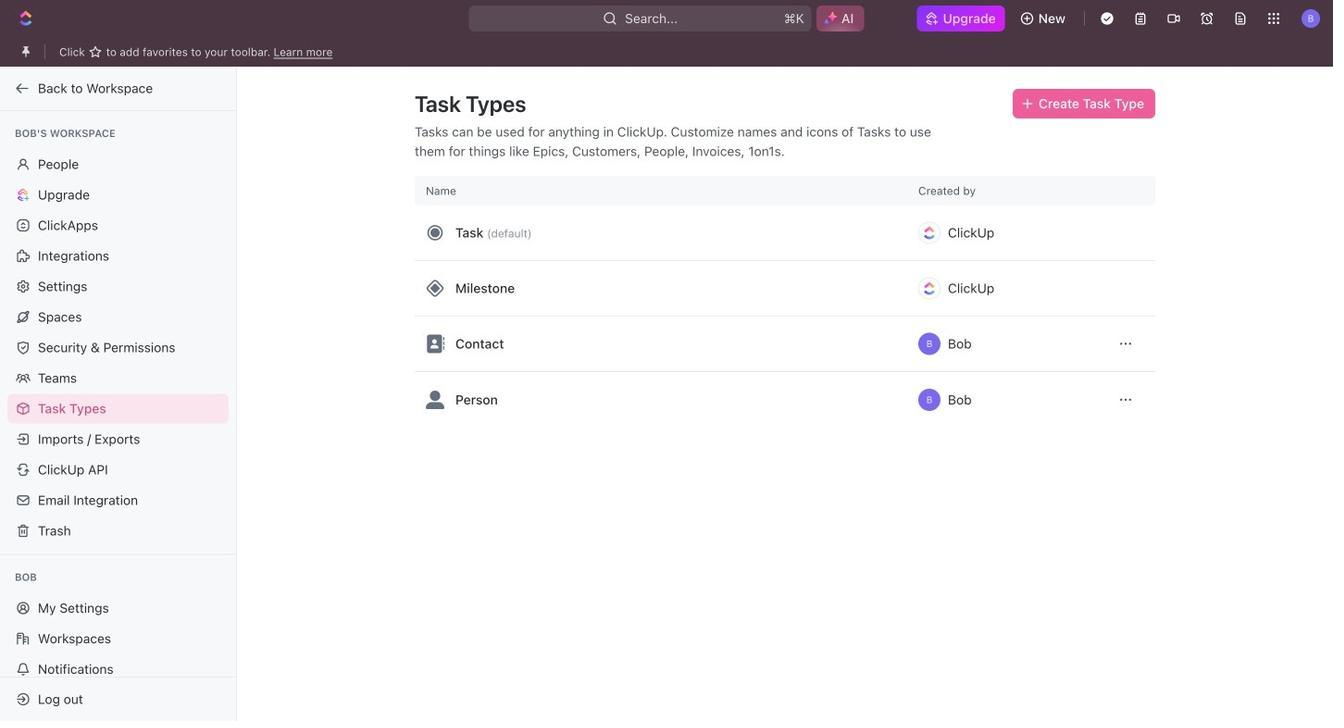 Task type: describe. For each thing, give the bounding box(es) containing it.
address book image
[[426, 335, 444, 353]]

user large image
[[426, 391, 444, 409]]



Task type: vqa. For each thing, say whether or not it's contained in the screenshot.
The User Large icon
yes



